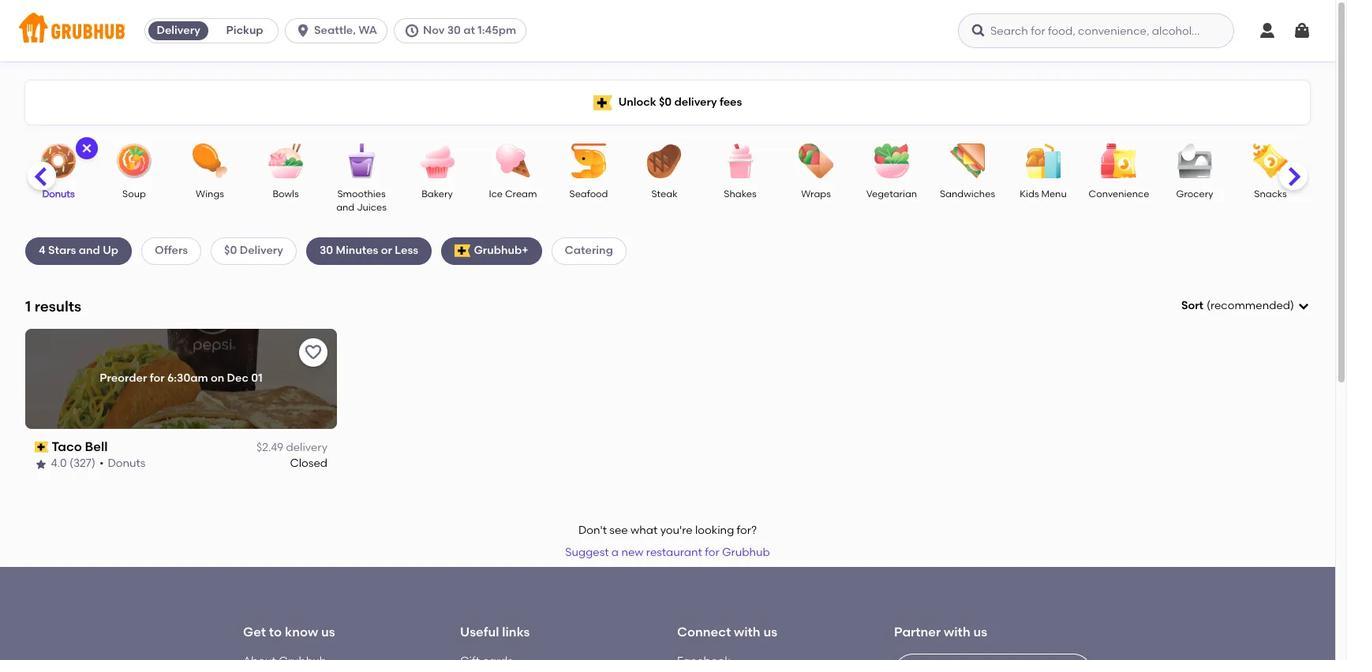 Task type: vqa. For each thing, say whether or not it's contained in the screenshot.
bottommost 30
yes



Task type: describe. For each thing, give the bounding box(es) containing it.
juices
[[357, 202, 387, 213]]

at
[[463, 24, 475, 37]]

seattle, wa button
[[285, 18, 394, 43]]

don't
[[578, 524, 607, 538]]

suggest a new restaurant for grubhub button
[[558, 539, 777, 568]]

with for connect
[[734, 625, 761, 640]]

• donuts
[[100, 457, 146, 471]]

minutes
[[336, 244, 378, 258]]

partner
[[894, 625, 941, 640]]

us for connect with us
[[764, 625, 777, 640]]

partner with us
[[894, 625, 987, 640]]

none field inside 1 results main content
[[1181, 298, 1310, 314]]

Search for food, convenience, alcohol... search field
[[958, 13, 1234, 48]]

nov 30 at 1:45pm
[[423, 24, 516, 37]]

grubhub+
[[474, 244, 528, 258]]

dec
[[227, 372, 249, 385]]

$2.49
[[257, 441, 283, 455]]

new
[[621, 546, 644, 560]]

know
[[285, 625, 318, 640]]

30 minutes or less
[[320, 244, 418, 258]]

grubhub plus flag logo image for grubhub+
[[455, 245, 471, 258]]

$2.49 delivery
[[257, 441, 328, 455]]

looking
[[695, 524, 734, 538]]

kids menu
[[1020, 189, 1067, 200]]

connect
[[677, 625, 731, 640]]

smoothies and juices
[[336, 189, 387, 213]]

nov 30 at 1:45pm button
[[394, 18, 533, 43]]

smoothies and juices image
[[334, 144, 389, 178]]

1:45pm
[[478, 24, 516, 37]]

main navigation navigation
[[0, 0, 1335, 62]]

menu
[[1041, 189, 1067, 200]]

1 horizontal spatial $0
[[659, 95, 672, 109]]

less
[[395, 244, 418, 258]]

pickup
[[226, 24, 263, 37]]

•
[[100, 457, 104, 471]]

wings
[[196, 189, 224, 200]]

for?
[[737, 524, 757, 538]]

0 horizontal spatial svg image
[[81, 142, 93, 155]]

soup image
[[107, 144, 162, 178]]

subscription pass image
[[35, 442, 49, 453]]

convenience image
[[1092, 144, 1147, 178]]

1
[[25, 297, 31, 315]]

catering
[[565, 244, 613, 258]]

suggest a new restaurant for grubhub
[[565, 546, 770, 560]]

grocery
[[1176, 189, 1213, 200]]

01
[[251, 372, 263, 385]]

6:30am
[[167, 372, 208, 385]]

kids menu image
[[1016, 144, 1071, 178]]

seattle, wa
[[314, 24, 377, 37]]

1 results main content
[[0, 62, 1335, 661]]

or
[[381, 244, 392, 258]]

taco
[[52, 439, 82, 454]]

4
[[39, 244, 46, 258]]

1 results
[[25, 297, 81, 315]]

with for partner
[[944, 625, 971, 640]]

star icon image
[[35, 458, 47, 471]]

)
[[1290, 299, 1294, 313]]

taco bell
[[52, 439, 108, 454]]

a
[[612, 546, 619, 560]]

delivery inside button
[[157, 24, 200, 37]]

get to know us
[[243, 625, 335, 640]]

sort ( recommended )
[[1181, 299, 1294, 313]]

preorder for 6:30am on dec 01
[[100, 372, 263, 385]]

useful links
[[460, 625, 530, 640]]

sort
[[1181, 299, 1204, 313]]

30 inside 1 results main content
[[320, 244, 333, 258]]

snacks
[[1254, 189, 1287, 200]]

to
[[269, 625, 282, 640]]

suggest
[[565, 546, 609, 560]]

on
[[211, 372, 224, 385]]



Task type: locate. For each thing, give the bounding box(es) containing it.
wraps image
[[788, 144, 844, 178]]

bakery image
[[410, 144, 465, 178]]

sandwiches image
[[940, 144, 995, 178]]

vegetarian
[[866, 189, 917, 200]]

1 horizontal spatial grubhub plus flag logo image
[[593, 95, 612, 110]]

2 us from the left
[[764, 625, 777, 640]]

closed
[[290, 457, 328, 471]]

0 vertical spatial grubhub plus flag logo image
[[593, 95, 612, 110]]

0 vertical spatial for
[[150, 372, 165, 385]]

us right "connect"
[[764, 625, 777, 640]]

1 horizontal spatial donuts
[[108, 457, 146, 471]]

bowls
[[273, 189, 299, 200]]

fees
[[720, 95, 742, 109]]

donuts
[[42, 189, 75, 200], [108, 457, 146, 471]]

what
[[631, 524, 658, 538]]

delivery inside 1 results main content
[[240, 244, 283, 258]]

0 horizontal spatial us
[[321, 625, 335, 640]]

seafood
[[569, 189, 608, 200]]

1 horizontal spatial and
[[336, 202, 355, 213]]

connect with us
[[677, 625, 777, 640]]

ice
[[489, 189, 503, 200]]

pickup button
[[212, 18, 278, 43]]

with
[[734, 625, 761, 640], [944, 625, 971, 640]]

delivery button
[[145, 18, 212, 43]]

svg image
[[971, 23, 987, 39], [81, 142, 93, 155]]

recommended
[[1211, 299, 1290, 313]]

None field
[[1181, 298, 1310, 314]]

donuts down donuts image
[[42, 189, 75, 200]]

0 horizontal spatial for
[[150, 372, 165, 385]]

delivery left fees
[[674, 95, 717, 109]]

ice cream image
[[485, 144, 541, 178]]

delivery up closed
[[286, 441, 328, 455]]

us right know
[[321, 625, 335, 640]]

seattle,
[[314, 24, 356, 37]]

steak image
[[637, 144, 692, 178]]

0 horizontal spatial $0
[[224, 244, 237, 258]]

svg image
[[1258, 21, 1277, 40], [1293, 21, 1312, 40], [295, 23, 311, 39], [404, 23, 420, 39], [1298, 300, 1310, 313]]

useful
[[460, 625, 499, 640]]

bakery
[[422, 189, 453, 200]]

0 horizontal spatial delivery
[[286, 441, 328, 455]]

grocery image
[[1167, 144, 1223, 178]]

vegetarian image
[[864, 144, 919, 178]]

and down smoothies
[[336, 202, 355, 213]]

us right the "partner"
[[974, 625, 987, 640]]

1 vertical spatial delivery
[[286, 441, 328, 455]]

0 vertical spatial and
[[336, 202, 355, 213]]

delivery
[[674, 95, 717, 109], [286, 441, 328, 455]]

4.0
[[51, 457, 67, 471]]

bowls image
[[258, 144, 313, 178]]

with right the "partner"
[[944, 625, 971, 640]]

1 with from the left
[[734, 625, 761, 640]]

grubhub
[[722, 546, 770, 560]]

offers
[[155, 244, 188, 258]]

2 with from the left
[[944, 625, 971, 640]]

nov
[[423, 24, 445, 37]]

30
[[447, 24, 461, 37], [320, 244, 333, 258]]

1 horizontal spatial delivery
[[674, 95, 717, 109]]

0 horizontal spatial grubhub plus flag logo image
[[455, 245, 471, 258]]

delivery
[[157, 24, 200, 37], [240, 244, 283, 258]]

$0 right unlock
[[659, 95, 672, 109]]

stars
[[48, 244, 76, 258]]

you're
[[660, 524, 693, 538]]

(327)
[[70, 457, 96, 471]]

sandwiches
[[940, 189, 995, 200]]

ice cream
[[489, 189, 537, 200]]

and left up
[[79, 244, 100, 258]]

svg image inside nov 30 at 1:45pm button
[[404, 23, 420, 39]]

1 horizontal spatial for
[[705, 546, 719, 560]]

grubhub plus flag logo image left grubhub+
[[455, 245, 471, 258]]

links
[[502, 625, 530, 640]]

none field containing sort
[[1181, 298, 1310, 314]]

and inside smoothies and juices
[[336, 202, 355, 213]]

save this restaurant button
[[299, 338, 328, 367]]

for inside button
[[705, 546, 719, 560]]

grubhub plus flag logo image for unlock $0 delivery fees
[[593, 95, 612, 110]]

delivery left pickup
[[157, 24, 200, 37]]

1 vertical spatial donuts
[[108, 457, 146, 471]]

unlock $0 delivery fees
[[618, 95, 742, 109]]

0 horizontal spatial donuts
[[42, 189, 75, 200]]

30 inside button
[[447, 24, 461, 37]]

1 horizontal spatial with
[[944, 625, 971, 640]]

for
[[150, 372, 165, 385], [705, 546, 719, 560]]

$0
[[659, 95, 672, 109], [224, 244, 237, 258]]

up
[[103, 244, 118, 258]]

wings image
[[182, 144, 238, 178]]

30 left minutes
[[320, 244, 333, 258]]

4 stars and up
[[39, 244, 118, 258]]

(
[[1207, 299, 1211, 313]]

0 vertical spatial $0
[[659, 95, 672, 109]]

1 vertical spatial and
[[79, 244, 100, 258]]

1 horizontal spatial svg image
[[971, 23, 987, 39]]

us
[[321, 625, 335, 640], [764, 625, 777, 640], [974, 625, 987, 640]]

svg image inside main navigation navigation
[[971, 23, 987, 39]]

1 vertical spatial svg image
[[81, 142, 93, 155]]

1 vertical spatial grubhub plus flag logo image
[[455, 245, 471, 258]]

1 vertical spatial for
[[705, 546, 719, 560]]

restaurant
[[646, 546, 702, 560]]

us for partner with us
[[974, 625, 987, 640]]

1 us from the left
[[321, 625, 335, 640]]

0 vertical spatial svg image
[[971, 23, 987, 39]]

grubhub plus flag logo image
[[593, 95, 612, 110], [455, 245, 471, 258]]

get
[[243, 625, 266, 640]]

cream
[[505, 189, 537, 200]]

0 horizontal spatial 30
[[320, 244, 333, 258]]

1 vertical spatial 30
[[320, 244, 333, 258]]

and
[[336, 202, 355, 213], [79, 244, 100, 258]]

0 horizontal spatial with
[[734, 625, 761, 640]]

smoothies
[[337, 189, 386, 200]]

3 us from the left
[[974, 625, 987, 640]]

for left 6:30am
[[150, 372, 165, 385]]

0 vertical spatial delivery
[[157, 24, 200, 37]]

grubhub plus flag logo image left unlock
[[593, 95, 612, 110]]

with right "connect"
[[734, 625, 761, 640]]

1 horizontal spatial 30
[[447, 24, 461, 37]]

0 horizontal spatial and
[[79, 244, 100, 258]]

$0 delivery
[[224, 244, 283, 258]]

1 vertical spatial $0
[[224, 244, 237, 258]]

see
[[610, 524, 628, 538]]

results
[[34, 297, 81, 315]]

kids
[[1020, 189, 1039, 200]]

donuts right •
[[108, 457, 146, 471]]

donuts image
[[31, 144, 86, 178]]

4.0 (327)
[[51, 457, 96, 471]]

save this restaurant image
[[304, 343, 323, 362]]

shakes image
[[713, 144, 768, 178]]

1 vertical spatial delivery
[[240, 244, 283, 258]]

wa
[[358, 24, 377, 37]]

$0 right offers
[[224, 244, 237, 258]]

1 horizontal spatial delivery
[[240, 244, 283, 258]]

unlock
[[618, 95, 656, 109]]

bell
[[85, 439, 108, 454]]

30 left at
[[447, 24, 461, 37]]

snacks image
[[1243, 144, 1298, 178]]

shakes
[[724, 189, 757, 200]]

0 vertical spatial donuts
[[42, 189, 75, 200]]

convenience
[[1089, 189, 1149, 200]]

steak
[[651, 189, 678, 200]]

1 horizontal spatial us
[[764, 625, 777, 640]]

0 horizontal spatial delivery
[[157, 24, 200, 37]]

soup
[[122, 189, 146, 200]]

svg image inside seattle, wa button
[[295, 23, 311, 39]]

don't see what you're looking for?
[[578, 524, 757, 538]]

2 horizontal spatial us
[[974, 625, 987, 640]]

delivery down bowls
[[240, 244, 283, 258]]

preorder
[[100, 372, 147, 385]]

wraps
[[801, 189, 831, 200]]

0 vertical spatial 30
[[447, 24, 461, 37]]

0 vertical spatial delivery
[[674, 95, 717, 109]]

for down looking
[[705, 546, 719, 560]]

seafood image
[[561, 144, 616, 178]]



